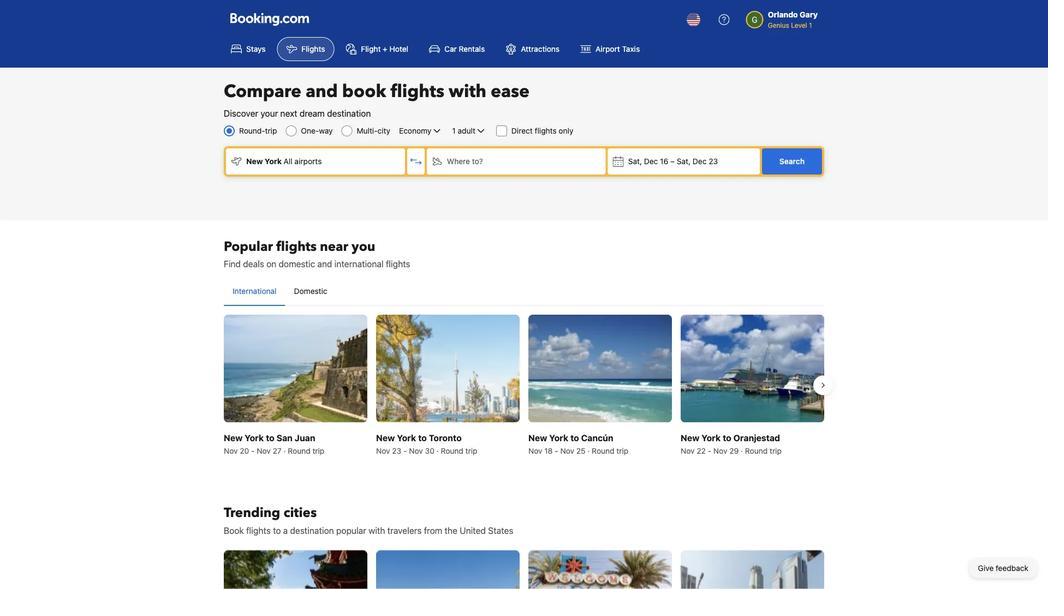 Task type: vqa. For each thing, say whether or not it's contained in the screenshot.
the bottommost Select
no



Task type: describe. For each thing, give the bounding box(es) containing it.
level
[[791, 21, 807, 29]]

multi-
[[357, 126, 378, 135]]

flight + hotel link
[[337, 37, 418, 61]]

near
[[320, 238, 348, 256]]

states
[[488, 526, 513, 536]]

to for san
[[266, 433, 275, 443]]

cancún
[[581, 433, 614, 443]]

4 nov from the left
[[409, 447, 423, 456]]

sat, dec 16 – sat, dec 23
[[628, 157, 718, 166]]

compare
[[224, 80, 301, 103]]

1 inside 'popup button'
[[452, 126, 456, 135]]

car rentals link
[[420, 37, 494, 61]]

trip for new york to cancún
[[617, 447, 629, 456]]

1 adult button
[[451, 124, 488, 138]]

find
[[224, 259, 241, 269]]

genius
[[768, 21, 789, 29]]

trip inside new york to san juan nov 20 - nov 27 · round trip
[[313, 447, 325, 456]]

popular
[[224, 238, 273, 256]]

· for new york to cancún
[[588, 447, 590, 456]]

book
[[342, 80, 386, 103]]

where to?
[[447, 157, 483, 166]]

29
[[730, 447, 739, 456]]

way
[[319, 126, 333, 135]]

2 nov from the left
[[257, 447, 271, 456]]

- for new york to oranjestad
[[708, 447, 712, 456]]

where to? button
[[427, 149, 606, 175]]

oranjestad
[[734, 433, 780, 443]]

30
[[425, 447, 435, 456]]

2 sat, from the left
[[677, 157, 691, 166]]

trip for new york to oranjestad
[[770, 447, 782, 456]]

your
[[261, 108, 278, 119]]

compare and book flights with ease discover your next dream destination
[[224, 80, 530, 119]]

popular flights near you find deals on domestic and international flights
[[224, 238, 410, 269]]

gary
[[800, 10, 818, 19]]

1 adult
[[452, 126, 476, 135]]

give feedback
[[978, 564, 1029, 573]]

book
[[224, 526, 244, 536]]

round for new york to oranjestad
[[745, 447, 768, 456]]

round for new york to cancún
[[592, 447, 615, 456]]

economy
[[399, 126, 432, 135]]

give feedback button
[[970, 559, 1037, 579]]

york for oranjestad
[[702, 433, 721, 443]]

20
[[240, 447, 249, 456]]

destination inside trending cities book flights to a destination popular with travelers from the united states
[[290, 526, 334, 536]]

united
[[460, 526, 486, 536]]

round-
[[239, 126, 265, 135]]

york for san
[[245, 433, 264, 443]]

new york to toronto image
[[376, 315, 520, 423]]

new york to cancún image
[[529, 315, 672, 423]]

direct
[[512, 126, 533, 135]]

juan
[[295, 433, 315, 443]]

york for airports
[[265, 157, 282, 166]]

23 inside new york to toronto nov 23 - nov 30 · round trip
[[392, 447, 401, 456]]

new york to san juan nov 20 - nov 27 · round trip
[[224, 433, 325, 456]]

7 nov from the left
[[681, 447, 695, 456]]

1 sat, from the left
[[628, 157, 642, 166]]

you
[[352, 238, 375, 256]]

flights left only
[[535, 126, 557, 135]]

direct flights only
[[512, 126, 574, 135]]

1 nov from the left
[[224, 447, 238, 456]]

· inside new york to san juan nov 20 - nov 27 · round trip
[[284, 447, 286, 456]]

round inside new york to san juan nov 20 - nov 27 · round trip
[[288, 447, 311, 456]]

new for new york to oranjestad
[[681, 433, 700, 443]]

flights right international
[[386, 259, 410, 269]]

round-trip
[[239, 126, 277, 135]]

airport
[[596, 45, 620, 54]]

airports
[[295, 157, 322, 166]]

- inside new york to san juan nov 20 - nov 27 · round trip
[[251, 447, 255, 456]]

one-way
[[301, 126, 333, 135]]

22
[[697, 447, 706, 456]]

trip down your
[[265, 126, 277, 135]]

one-
[[301, 126, 319, 135]]

airport taxis link
[[571, 37, 649, 61]]

–
[[671, 157, 675, 166]]

orlando
[[768, 10, 798, 19]]

cities
[[284, 504, 317, 522]]

flights up domestic in the left of the page
[[276, 238, 317, 256]]

to inside trending cities book flights to a destination popular with travelers from the united states
[[273, 526, 281, 536]]

tab list containing international
[[224, 277, 824, 307]]

round for new york to toronto
[[441, 447, 463, 456]]

popular
[[336, 526, 366, 536]]

a
[[283, 526, 288, 536]]

domestic
[[279, 259, 315, 269]]

flights link
[[277, 37, 334, 61]]

only
[[559, 126, 574, 135]]

23 inside popup button
[[709, 157, 718, 166]]

to for cancún
[[571, 433, 579, 443]]

new york all airports
[[246, 157, 322, 166]]

6 nov from the left
[[560, 447, 574, 456]]

new york to oranjestad image
[[681, 315, 824, 423]]

on
[[266, 259, 276, 269]]

destination inside compare and book flights with ease discover your next dream destination
[[327, 108, 371, 119]]

where
[[447, 157, 470, 166]]

to for toronto
[[418, 433, 427, 443]]

+
[[383, 45, 388, 54]]

flight + hotel
[[361, 45, 408, 54]]

new york to cancún nov 18 - nov 25 · round trip
[[529, 433, 629, 456]]

region containing new york to san juan
[[215, 311, 833, 461]]

18
[[545, 447, 553, 456]]



Task type: locate. For each thing, give the bounding box(es) containing it.
york for cancún
[[549, 433, 569, 443]]

0 vertical spatial 1
[[809, 21, 812, 29]]

nov
[[224, 447, 238, 456], [257, 447, 271, 456], [376, 447, 390, 456], [409, 447, 423, 456], [529, 447, 542, 456], [560, 447, 574, 456], [681, 447, 695, 456], [714, 447, 728, 456]]

16
[[660, 157, 668, 166]]

and inside compare and book flights with ease discover your next dream destination
[[306, 80, 338, 103]]

27
[[273, 447, 282, 456]]

3 round from the left
[[592, 447, 615, 456]]

orlando gary genius level 1
[[768, 10, 818, 29]]

- inside new york to oranjestad nov 22 - nov 29 · round trip
[[708, 447, 712, 456]]

round inside new york to oranjestad nov 22 - nov 29 · round trip
[[745, 447, 768, 456]]

23
[[709, 157, 718, 166], [392, 447, 401, 456]]

to up "25"
[[571, 433, 579, 443]]

dec left 16
[[644, 157, 658, 166]]

4 · from the left
[[741, 447, 743, 456]]

next
[[280, 108, 297, 119]]

- inside new york to cancún nov 18 - nov 25 · round trip
[[555, 447, 558, 456]]

york inside new york to cancún nov 18 - nov 25 · round trip
[[549, 433, 569, 443]]

flights inside compare and book flights with ease discover your next dream destination
[[391, 80, 444, 103]]

· inside new york to oranjestad nov 22 - nov 29 · round trip
[[741, 447, 743, 456]]

trip for new york to toronto
[[466, 447, 477, 456]]

feedback
[[996, 564, 1029, 573]]

flights up economy
[[391, 80, 444, 103]]

- for new york to toronto
[[404, 447, 407, 456]]

new for new york
[[246, 157, 263, 166]]

international
[[335, 259, 384, 269]]

· right 29
[[741, 447, 743, 456]]

with
[[449, 80, 487, 103], [369, 526, 385, 536]]

flights
[[391, 80, 444, 103], [535, 126, 557, 135], [276, 238, 317, 256], [386, 259, 410, 269], [246, 526, 271, 536]]

search button
[[762, 149, 822, 175]]

1
[[809, 21, 812, 29], [452, 126, 456, 135]]

dec
[[644, 157, 658, 166], [693, 157, 707, 166]]

- right 18 on the bottom right of page
[[555, 447, 558, 456]]

· inside new york to toronto nov 23 - nov 30 · round trip
[[437, 447, 439, 456]]

2 dec from the left
[[693, 157, 707, 166]]

new york to oranjestad nov 22 - nov 29 · round trip
[[681, 433, 782, 456]]

car rentals
[[445, 45, 485, 54]]

and down near
[[317, 259, 332, 269]]

stays link
[[222, 37, 275, 61]]

discover
[[224, 108, 258, 119]]

sat, left 16
[[628, 157, 642, 166]]

1 horizontal spatial with
[[449, 80, 487, 103]]

1 inside orlando gary genius level 1
[[809, 21, 812, 29]]

0 horizontal spatial 1
[[452, 126, 456, 135]]

to for oranjestad
[[723, 433, 732, 443]]

new for new york to san juan
[[224, 433, 243, 443]]

- inside new york to toronto nov 23 - nov 30 · round trip
[[404, 447, 407, 456]]

flight
[[361, 45, 381, 54]]

to left the a
[[273, 526, 281, 536]]

1 horizontal spatial sat,
[[677, 157, 691, 166]]

1 vertical spatial with
[[369, 526, 385, 536]]

1 vertical spatial 1
[[452, 126, 456, 135]]

0 vertical spatial with
[[449, 80, 487, 103]]

· for new york to oranjestad
[[741, 447, 743, 456]]

new inside new york to toronto nov 23 - nov 30 · round trip
[[376, 433, 395, 443]]

york up 20
[[245, 433, 264, 443]]

tab list
[[224, 277, 824, 307]]

sat,
[[628, 157, 642, 166], [677, 157, 691, 166]]

new inside new york to oranjestad nov 22 - nov 29 · round trip
[[681, 433, 700, 443]]

give
[[978, 564, 994, 573]]

san
[[277, 433, 293, 443]]

1 round from the left
[[288, 447, 311, 456]]

2 - from the left
[[404, 447, 407, 456]]

city
[[378, 126, 390, 135]]

toronto
[[429, 433, 462, 443]]

attractions
[[521, 45, 560, 54]]

york
[[265, 157, 282, 166], [245, 433, 264, 443], [397, 433, 416, 443], [549, 433, 569, 443], [702, 433, 721, 443]]

car
[[445, 45, 457, 54]]

·
[[284, 447, 286, 456], [437, 447, 439, 456], [588, 447, 590, 456], [741, 447, 743, 456]]

to inside new york to cancún nov 18 - nov 25 · round trip
[[571, 433, 579, 443]]

- right "22"
[[708, 447, 712, 456]]

domestic
[[294, 287, 327, 296]]

· for new york to toronto
[[437, 447, 439, 456]]

domestic button
[[285, 277, 336, 306]]

with inside compare and book flights with ease discover your next dream destination
[[449, 80, 487, 103]]

5 nov from the left
[[529, 447, 542, 456]]

- left 30 at the left bottom of the page
[[404, 447, 407, 456]]

destination up 'multi-'
[[327, 108, 371, 119]]

round inside new york to toronto nov 23 - nov 30 · round trip
[[441, 447, 463, 456]]

new york to san juan image
[[224, 315, 367, 423]]

3 nov from the left
[[376, 447, 390, 456]]

international
[[233, 287, 277, 296]]

to
[[266, 433, 275, 443], [418, 433, 427, 443], [571, 433, 579, 443], [723, 433, 732, 443], [273, 526, 281, 536]]

destination
[[327, 108, 371, 119], [290, 526, 334, 536]]

taxis
[[622, 45, 640, 54]]

international button
[[224, 277, 285, 306]]

trip right 30 at the left bottom of the page
[[466, 447, 477, 456]]

0 vertical spatial 23
[[709, 157, 718, 166]]

1 vertical spatial destination
[[290, 526, 334, 536]]

trip
[[265, 126, 277, 135], [313, 447, 325, 456], [466, 447, 477, 456], [617, 447, 629, 456], [770, 447, 782, 456]]

round down cancún
[[592, 447, 615, 456]]

round down juan
[[288, 447, 311, 456]]

hotel
[[390, 45, 408, 54]]

-
[[251, 447, 255, 456], [404, 447, 407, 456], [555, 447, 558, 456], [708, 447, 712, 456]]

· right 30 at the left bottom of the page
[[437, 447, 439, 456]]

dec right –
[[693, 157, 707, 166]]

· right "25"
[[588, 447, 590, 456]]

1 horizontal spatial 1
[[809, 21, 812, 29]]

2 round from the left
[[441, 447, 463, 456]]

york left toronto
[[397, 433, 416, 443]]

to up 30 at the left bottom of the page
[[418, 433, 427, 443]]

trip inside new york to toronto nov 23 - nov 30 · round trip
[[466, 447, 477, 456]]

to inside new york to san juan nov 20 - nov 27 · round trip
[[266, 433, 275, 443]]

1 horizontal spatial 23
[[709, 157, 718, 166]]

and inside popular flights near you find deals on domestic and international flights
[[317, 259, 332, 269]]

rentals
[[459, 45, 485, 54]]

trip down juan
[[313, 447, 325, 456]]

to up 29
[[723, 433, 732, 443]]

multi-city
[[357, 126, 390, 135]]

· inside new york to cancún nov 18 - nov 25 · round trip
[[588, 447, 590, 456]]

3 · from the left
[[588, 447, 590, 456]]

with right popular
[[369, 526, 385, 536]]

to left san
[[266, 433, 275, 443]]

to?
[[472, 157, 483, 166]]

travelers
[[388, 526, 422, 536]]

attractions link
[[496, 37, 569, 61]]

from
[[424, 526, 442, 536]]

- right 20
[[251, 447, 255, 456]]

search
[[780, 157, 805, 166]]

· right 27
[[284, 447, 286, 456]]

0 vertical spatial and
[[306, 80, 338, 103]]

3 - from the left
[[555, 447, 558, 456]]

region
[[215, 311, 833, 461]]

0 horizontal spatial sat,
[[628, 157, 642, 166]]

1 · from the left
[[284, 447, 286, 456]]

new york to toronto nov 23 - nov 30 · round trip
[[376, 433, 477, 456]]

25
[[576, 447, 586, 456]]

- for new york to cancún
[[555, 447, 558, 456]]

trending
[[224, 504, 280, 522]]

adult
[[458, 126, 476, 135]]

8 nov from the left
[[714, 447, 728, 456]]

sat, right –
[[677, 157, 691, 166]]

23 right –
[[709, 157, 718, 166]]

round
[[288, 447, 311, 456], [441, 447, 463, 456], [592, 447, 615, 456], [745, 447, 768, 456]]

0 vertical spatial destination
[[327, 108, 371, 119]]

ease
[[491, 80, 530, 103]]

1 left adult in the top left of the page
[[452, 126, 456, 135]]

trip right "25"
[[617, 447, 629, 456]]

york inside new york to san juan nov 20 - nov 27 · round trip
[[245, 433, 264, 443]]

trip inside new york to oranjestad nov 22 - nov 29 · round trip
[[770, 447, 782, 456]]

0 horizontal spatial with
[[369, 526, 385, 536]]

all
[[284, 157, 292, 166]]

york inside new york to oranjestad nov 22 - nov 29 · round trip
[[702, 433, 721, 443]]

and up dream
[[306, 80, 338, 103]]

new inside new york to san juan nov 20 - nov 27 · round trip
[[224, 433, 243, 443]]

york left all
[[265, 157, 282, 166]]

trip down oranjestad
[[770, 447, 782, 456]]

to inside new york to toronto nov 23 - nov 30 · round trip
[[418, 433, 427, 443]]

1 vertical spatial and
[[317, 259, 332, 269]]

to inside new york to oranjestad nov 22 - nov 29 · round trip
[[723, 433, 732, 443]]

0 horizontal spatial dec
[[644, 157, 658, 166]]

round inside new york to cancún nov 18 - nov 25 · round trip
[[592, 447, 615, 456]]

trip inside new york to cancún nov 18 - nov 25 · round trip
[[617, 447, 629, 456]]

4 round from the left
[[745, 447, 768, 456]]

york up "22"
[[702, 433, 721, 443]]

round down oranjestad
[[745, 447, 768, 456]]

trending cities book flights to a destination popular with travelers from the united states
[[224, 504, 513, 536]]

1 vertical spatial 23
[[392, 447, 401, 456]]

booking.com logo image
[[230, 13, 309, 26], [230, 13, 309, 26]]

1 horizontal spatial dec
[[693, 157, 707, 166]]

york inside new york to toronto nov 23 - nov 30 · round trip
[[397, 433, 416, 443]]

4 - from the left
[[708, 447, 712, 456]]

airport taxis
[[596, 45, 640, 54]]

1 dec from the left
[[644, 157, 658, 166]]

2 · from the left
[[437, 447, 439, 456]]

destination down cities
[[290, 526, 334, 536]]

flights down trending
[[246, 526, 271, 536]]

new for new york to toronto
[[376, 433, 395, 443]]

0 horizontal spatial 23
[[392, 447, 401, 456]]

round down toronto
[[441, 447, 463, 456]]

with up adult in the top left of the page
[[449, 80, 487, 103]]

1 down gary
[[809, 21, 812, 29]]

the
[[445, 526, 458, 536]]

new for new york to cancún
[[529, 433, 547, 443]]

flights inside trending cities book flights to a destination popular with travelers from the united states
[[246, 526, 271, 536]]

1 - from the left
[[251, 447, 255, 456]]

with inside trending cities book flights to a destination popular with travelers from the united states
[[369, 526, 385, 536]]

sat, dec 16 – sat, dec 23 button
[[608, 149, 760, 175]]

23 left 30 at the left bottom of the page
[[392, 447, 401, 456]]

york up 18 on the bottom right of page
[[549, 433, 569, 443]]

new inside new york to cancún nov 18 - nov 25 · round trip
[[529, 433, 547, 443]]

flights
[[302, 45, 325, 54]]

deals
[[243, 259, 264, 269]]

york for toronto
[[397, 433, 416, 443]]

dream
[[300, 108, 325, 119]]



